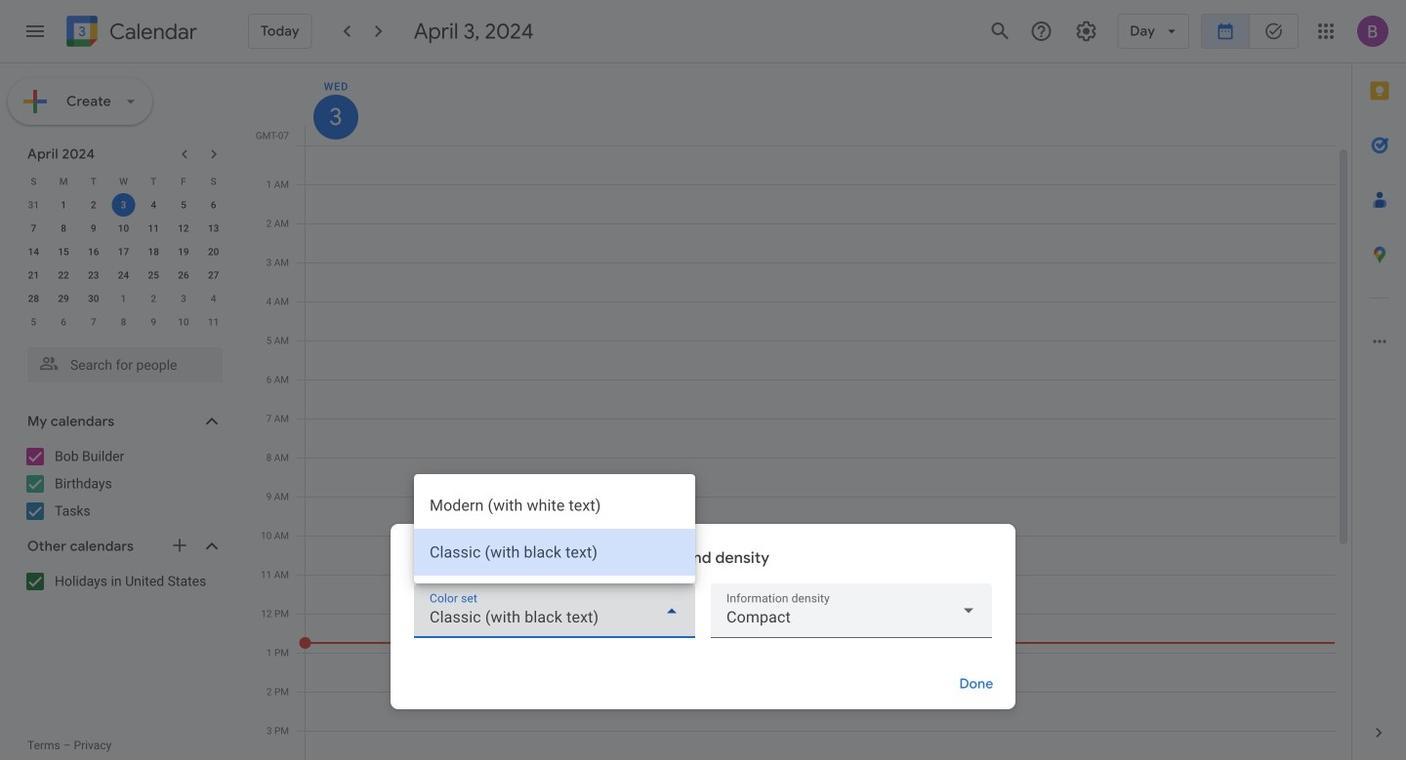 Task type: describe. For each thing, give the bounding box(es) containing it.
26 element
[[172, 264, 195, 287]]

8 element
[[52, 217, 75, 240]]

1 horizontal spatial cell
[[306, 145, 1336, 761]]

4 element
[[142, 193, 165, 217]]

may 4 element
[[202, 287, 225, 311]]

may 1 element
[[112, 287, 135, 311]]

14 element
[[22, 240, 45, 264]]

27 element
[[202, 264, 225, 287]]

3, today element
[[112, 193, 135, 217]]

9 element
[[82, 217, 105, 240]]

may 5 element
[[22, 311, 45, 334]]

cell inside april 2024 grid
[[109, 193, 139, 217]]

28 element
[[22, 287, 45, 311]]

12 element
[[172, 217, 195, 240]]

1 option from the top
[[414, 482, 695, 529]]

21 element
[[22, 264, 45, 287]]

20 element
[[202, 240, 225, 264]]

19 element
[[172, 240, 195, 264]]

25 element
[[142, 264, 165, 287]]

6 element
[[202, 193, 225, 217]]

16 element
[[82, 240, 105, 264]]

heading inside calendar element
[[105, 20, 197, 43]]

may 8 element
[[112, 311, 135, 334]]

11 element
[[142, 217, 165, 240]]

my calendars list
[[4, 441, 242, 527]]



Task type: locate. For each thing, give the bounding box(es) containing it.
option
[[414, 482, 695, 529], [414, 529, 695, 576]]

15 element
[[52, 240, 75, 264]]

tab list
[[1352, 63, 1406, 706]]

march 31 element
[[22, 193, 45, 217]]

1 element
[[52, 193, 75, 217]]

13 element
[[202, 217, 225, 240]]

may 9 element
[[142, 311, 165, 334]]

may 10 element
[[172, 311, 195, 334]]

row
[[297, 145, 1336, 761], [19, 170, 228, 193], [19, 193, 228, 217], [19, 217, 228, 240], [19, 240, 228, 264], [19, 264, 228, 287], [19, 287, 228, 311], [19, 311, 228, 334]]

17 element
[[112, 240, 135, 264]]

grid
[[250, 63, 1351, 761]]

7 element
[[22, 217, 45, 240]]

2 element
[[82, 193, 105, 217]]

29 element
[[52, 287, 75, 311]]

None search field
[[0, 340, 242, 383]]

30 element
[[82, 287, 105, 311]]

april 2024 grid
[[19, 170, 228, 334]]

calendar element
[[62, 12, 197, 55]]

color set list box
[[414, 475, 695, 584]]

24 element
[[112, 264, 135, 287]]

may 7 element
[[82, 311, 105, 334]]

0 horizontal spatial cell
[[109, 193, 139, 217]]

heading
[[105, 20, 197, 43]]

22 element
[[52, 264, 75, 287]]

may 2 element
[[142, 287, 165, 311]]

23 element
[[82, 264, 105, 287]]

10 element
[[112, 217, 135, 240]]

dialog
[[391, 475, 1016, 710]]

None field
[[414, 584, 695, 639], [711, 584, 992, 639], [414, 584, 695, 639], [711, 584, 992, 639]]

row group
[[19, 193, 228, 334]]

2 option from the top
[[414, 529, 695, 576]]

column header
[[305, 63, 1336, 145]]

5 element
[[172, 193, 195, 217]]

main drawer image
[[23, 20, 47, 43]]

18 element
[[142, 240, 165, 264]]

cell
[[306, 145, 1336, 761], [109, 193, 139, 217]]

may 3 element
[[172, 287, 195, 311]]

may 11 element
[[202, 311, 225, 334]]

may 6 element
[[52, 311, 75, 334]]



Task type: vqa. For each thing, say whether or not it's contained in the screenshot.
27 ELEMENT
yes



